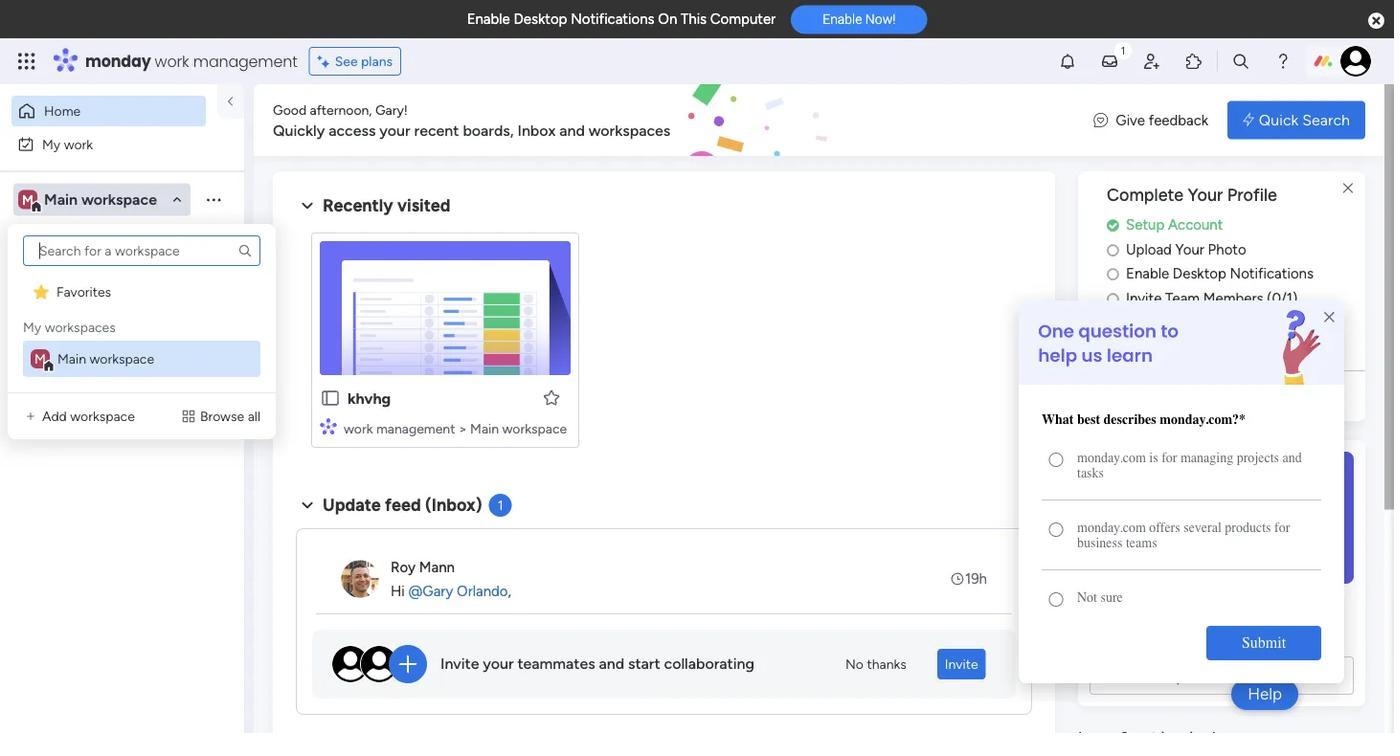 Task type: describe. For each thing, give the bounding box(es) containing it.
work for my
[[64, 136, 93, 152]]

members
[[1204, 290, 1264, 307]]

help
[[1248, 685, 1282, 704]]

Search in workspace field
[[40, 230, 160, 252]]

teammates
[[518, 655, 595, 673]]

complete for complete your profile
[[1107, 185, 1184, 205]]

favorites
[[56, 284, 111, 300]]

recent
[[414, 121, 459, 139]]

my for my workspaces
[[23, 319, 41, 336]]

main workspace for workspace selection element
[[44, 191, 157, 209]]

my for my work
[[42, 136, 61, 152]]

boost your workflow in minutes with ready-made templates
[[1090, 602, 1339, 643]]

complete your profile
[[1107, 185, 1278, 205]]

none search field inside list box
[[23, 236, 261, 266]]

start
[[628, 655, 660, 673]]

app
[[1242, 338, 1269, 356]]

install our mobile app
[[1126, 338, 1269, 356]]

monday work management
[[85, 50, 298, 72]]

upload your photo link
[[1107, 239, 1366, 260]]

dapulse x slim image
[[1337, 177, 1360, 200]]

my workspaces
[[23, 319, 116, 336]]

work for monday
[[155, 50, 189, 72]]

service icon image for browse all
[[181, 409, 196, 424]]

see
[[335, 53, 358, 69]]

templates image image
[[1096, 452, 1348, 584]]

inbox
[[518, 121, 556, 139]]

khvhg list box
[[0, 264, 244, 559]]

all
[[248, 408, 261, 425]]

workspace image for main workspace element
[[31, 350, 50, 369]]

Search for content search field
[[23, 236, 261, 266]]

enable for enable desktop notifications on this computer
[[467, 11, 510, 28]]

2 vertical spatial work
[[344, 420, 373, 437]]

1 horizontal spatial and
[[599, 655, 625, 673]]

workspace up search in workspace field
[[81, 191, 157, 209]]

desktop for enable desktop notifications on this computer
[[514, 11, 567, 28]]

setup account link
[[1107, 214, 1366, 236]]

invite button
[[937, 649, 986, 680]]

browse all button
[[173, 401, 268, 432]]

now!
[[866, 11, 896, 27]]

complete profile
[[1126, 314, 1235, 331]]

close recently visited image
[[296, 194, 319, 217]]

m for main workspace element
[[35, 351, 46, 367]]

workspace down add to favorites icon
[[502, 420, 567, 437]]

help button
[[1232, 679, 1299, 711]]

computer
[[710, 11, 776, 28]]

invite members image
[[1143, 52, 1162, 71]]

install
[[1126, 338, 1164, 356]]

good
[[273, 102, 307, 118]]

afternoon,
[[310, 102, 372, 118]]

explore templates button
[[1090, 657, 1354, 695]]

access
[[329, 121, 376, 139]]

team
[[1166, 290, 1200, 307]]

inbox image
[[1100, 52, 1120, 71]]

dapulse close image
[[1369, 11, 1385, 31]]

favorites element
[[23, 274, 261, 310]]

no thanks button
[[838, 649, 914, 680]]

gary!
[[375, 102, 408, 118]]

home
[[44, 103, 81, 119]]

see plans
[[335, 53, 393, 69]]

thanks
[[867, 657, 907, 673]]

your for profile
[[1188, 185, 1223, 205]]

enable now!
[[823, 11, 896, 27]]

ready-
[[1090, 625, 1135, 643]]

roy
[[391, 559, 416, 576]]

enable now! button
[[791, 5, 927, 34]]

quick
[[1259, 111, 1299, 129]]

service icon image for add workspace
[[23, 409, 38, 424]]

visited
[[397, 195, 451, 216]]

circle o image
[[1107, 316, 1119, 330]]

workflow
[[1168, 602, 1231, 620]]

mann
[[419, 559, 455, 576]]

account
[[1168, 216, 1223, 233]]

public board image
[[320, 388, 341, 409]]

enable desktop notifications link
[[1107, 263, 1366, 285]]

2 vertical spatial main
[[470, 420, 499, 437]]

workspace options image
[[204, 190, 223, 209]]

khvhg inside list box
[[45, 276, 81, 293]]

main workspace element
[[23, 341, 261, 377]]

workspace selection element
[[18, 188, 160, 213]]

invite your teammates and start collaborating
[[441, 655, 755, 673]]

collaborating
[[664, 655, 755, 673]]

feedback
[[1149, 111, 1209, 129]]

home button
[[11, 96, 206, 126]]

my workspaces row
[[23, 310, 116, 337]]

monday
[[85, 50, 151, 72]]

browse
[[200, 408, 244, 425]]

gary orlando image
[[1341, 46, 1371, 77]]

templates inside explore templates button
[[1215, 667, 1284, 685]]

19h
[[965, 571, 987, 588]]

invite team members (0/1) link
[[1107, 288, 1366, 309]]

close update feed (inbox) image
[[296, 494, 319, 517]]

quickly
[[273, 121, 325, 139]]

your inside good afternoon, gary! quickly access your recent boards, inbox and workspaces
[[380, 121, 411, 139]]

update
[[323, 495, 381, 516]]

setup
[[1126, 216, 1165, 233]]

quick search button
[[1228, 101, 1366, 139]]

enable desktop notifications on this computer
[[467, 11, 776, 28]]

templates inside boost your workflow in minutes with ready-made templates
[[1177, 625, 1245, 643]]

circle o image for install
[[1107, 340, 1119, 355]]

list box containing favorites
[[19, 236, 264, 377]]

upload
[[1126, 241, 1172, 258]]

1 vertical spatial khvhg
[[348, 389, 391, 408]]

complete profile link
[[1107, 312, 1366, 334]]



Task type: locate. For each thing, give the bounding box(es) containing it.
help image
[[1274, 52, 1293, 71]]

0 vertical spatial workspaces
[[589, 121, 671, 139]]

my down the v2 star 2 icon
[[23, 319, 41, 336]]

0 horizontal spatial my
[[23, 319, 41, 336]]

management
[[193, 50, 298, 72], [376, 420, 455, 437]]

1 horizontal spatial your
[[483, 655, 514, 673]]

apps image
[[1185, 52, 1204, 71]]

workspace right add
[[70, 408, 135, 425]]

notifications
[[571, 11, 655, 28], [1230, 265, 1314, 282]]

1 horizontal spatial enable
[[823, 11, 862, 27]]

plans
[[361, 53, 393, 69]]

0 horizontal spatial desktop
[[514, 11, 567, 28]]

main down the my work
[[44, 191, 78, 209]]

1 horizontal spatial workspaces
[[589, 121, 671, 139]]

circle o image
[[1107, 243, 1119, 257], [1107, 267, 1119, 281], [1107, 291, 1119, 306], [1107, 340, 1119, 355]]

m inside workspace selection element
[[22, 192, 33, 208]]

main for main workspace element
[[57, 351, 86, 367]]

3 circle o image from the top
[[1107, 291, 1119, 306]]

your inside boost your workflow in minutes with ready-made templates
[[1134, 602, 1164, 620]]

search image
[[238, 243, 253, 259]]

1 horizontal spatial invite
[[945, 657, 979, 673]]

work right the monday
[[155, 50, 189, 72]]

main workspace up search in workspace field
[[44, 191, 157, 209]]

templates down workflow
[[1177, 625, 1245, 643]]

templates
[[1177, 625, 1245, 643], [1215, 667, 1284, 685]]

0 vertical spatial work
[[155, 50, 189, 72]]

1 vertical spatial main workspace
[[57, 351, 154, 367]]

enable inside button
[[823, 11, 862, 27]]

circle o image inside the upload your photo link
[[1107, 243, 1119, 257]]

1 horizontal spatial m
[[35, 351, 46, 367]]

main for workspace selection element
[[44, 191, 78, 209]]

workspaces down favorites
[[45, 319, 116, 336]]

your
[[1188, 185, 1223, 205], [1176, 241, 1205, 258]]

4 circle o image from the top
[[1107, 340, 1119, 355]]

your for photo
[[1176, 241, 1205, 258]]

0 horizontal spatial work
[[64, 136, 93, 152]]

add workspace
[[42, 408, 135, 425]]

v2 star 2 image
[[34, 283, 49, 301]]

your for invite your teammates and start collaborating
[[483, 655, 514, 673]]

1 vertical spatial profile
[[1193, 314, 1235, 331]]

0 vertical spatial and
[[560, 121, 585, 139]]

0 vertical spatial profile
[[1228, 185, 1278, 205]]

invite for team
[[1126, 290, 1162, 307]]

workspace inside 'button'
[[70, 408, 135, 425]]

enable for enable desktop notifications
[[1126, 265, 1170, 282]]

photo
[[1208, 241, 1247, 258]]

feed
[[385, 495, 421, 516]]

0 vertical spatial your
[[380, 121, 411, 139]]

workspaces inside good afternoon, gary! quickly access your recent boards, inbox and workspaces
[[589, 121, 671, 139]]

tree grid
[[23, 274, 261, 377]]

add workspace button
[[15, 401, 143, 432]]

desktop
[[514, 11, 567, 28], [1173, 265, 1227, 282]]

main right >
[[470, 420, 499, 437]]

workspace image up the v2 star 2 icon
[[18, 189, 37, 210]]

0 horizontal spatial workspaces
[[45, 319, 116, 336]]

work management > main workspace
[[344, 420, 567, 437]]

invite for your
[[441, 655, 479, 673]]

1 vertical spatial and
[[599, 655, 625, 673]]

desktop for enable desktop notifications
[[1173, 265, 1227, 282]]

0 horizontal spatial and
[[560, 121, 585, 139]]

enable desktop notifications
[[1126, 265, 1314, 282]]

1 horizontal spatial my
[[42, 136, 61, 152]]

service icon image inside "add workspace" 'button'
[[23, 409, 38, 424]]

my work
[[42, 136, 93, 152]]

workspaces right inbox on the top left of page
[[589, 121, 671, 139]]

main workspace for main workspace element
[[57, 351, 154, 367]]

0 vertical spatial main
[[44, 191, 78, 209]]

explore
[[1160, 667, 1211, 685]]

our
[[1167, 338, 1192, 356]]

browse all
[[200, 408, 261, 425]]

khvhg right public board image
[[348, 389, 391, 408]]

notifications for enable desktop notifications on this computer
[[571, 11, 655, 28]]

search everything image
[[1232, 52, 1251, 71]]

circle o image for enable
[[1107, 267, 1119, 281]]

work down home
[[64, 136, 93, 152]]

your up the made
[[1134, 602, 1164, 620]]

good afternoon, gary! quickly access your recent boards, inbox and workspaces
[[273, 102, 671, 139]]

0 horizontal spatial notifications
[[571, 11, 655, 28]]

1 vertical spatial main
[[57, 351, 86, 367]]

management left >
[[376, 420, 455, 437]]

service icon image left browse in the left bottom of the page
[[181, 409, 196, 424]]

main workspace inside workspace selection element
[[44, 191, 157, 209]]

quick search
[[1259, 111, 1350, 129]]

khvhg up my workspaces row
[[45, 276, 81, 293]]

0 horizontal spatial m
[[22, 192, 33, 208]]

workspaces inside row
[[45, 319, 116, 336]]

v2 user feedback image
[[1094, 109, 1108, 131]]

and inside good afternoon, gary! quickly access your recent boards, inbox and workspaces
[[560, 121, 585, 139]]

1 vertical spatial notifications
[[1230, 265, 1314, 282]]

0 vertical spatial notifications
[[571, 11, 655, 28]]

my down home
[[42, 136, 61, 152]]

notifications image
[[1058, 52, 1077, 71]]

management up good
[[193, 50, 298, 72]]

see plans button
[[309, 47, 401, 76]]

workspace image
[[18, 189, 37, 210], [31, 350, 50, 369]]

this
[[681, 11, 707, 28]]

minutes
[[1251, 602, 1306, 620]]

your up account
[[1188, 185, 1223, 205]]

setup account
[[1126, 216, 1223, 233]]

check circle image
[[1107, 218, 1119, 233]]

service icon image inside browse all button
[[181, 409, 196, 424]]

circle o image inside invite team members (0/1) link
[[1107, 291, 1119, 306]]

mobile
[[1195, 338, 1238, 356]]

select product image
[[17, 52, 36, 71]]

invite team members (0/1)
[[1126, 290, 1298, 307]]

my inside button
[[42, 136, 61, 152]]

m for workspace selection element
[[22, 192, 33, 208]]

2 horizontal spatial work
[[344, 420, 373, 437]]

1 vertical spatial work
[[64, 136, 93, 152]]

0 vertical spatial khvhg
[[45, 276, 81, 293]]

service icon image left add
[[23, 409, 38, 424]]

>
[[459, 420, 467, 437]]

1 circle o image from the top
[[1107, 243, 1119, 257]]

list box
[[19, 236, 264, 377]]

my
[[42, 136, 61, 152], [23, 319, 41, 336]]

1 vertical spatial your
[[1176, 241, 1205, 258]]

2 service icon image from the left
[[181, 409, 196, 424]]

1 vertical spatial templates
[[1215, 667, 1284, 685]]

work
[[155, 50, 189, 72], [64, 136, 93, 152], [344, 420, 373, 437]]

notifications up (0/1)
[[1230, 265, 1314, 282]]

complete up install
[[1126, 314, 1190, 331]]

give
[[1116, 111, 1145, 129]]

on
[[658, 11, 677, 28]]

1 vertical spatial my
[[23, 319, 41, 336]]

notifications for enable desktop notifications
[[1230, 265, 1314, 282]]

1 horizontal spatial desktop
[[1173, 265, 1227, 282]]

1 vertical spatial your
[[1134, 602, 1164, 620]]

install our mobile app link
[[1107, 336, 1366, 358]]

0 vertical spatial main workspace
[[44, 191, 157, 209]]

circle o image for upload
[[1107, 243, 1119, 257]]

main inside workspace selection element
[[44, 191, 78, 209]]

1 vertical spatial desktop
[[1173, 265, 1227, 282]]

main down my workspaces
[[57, 351, 86, 367]]

1 horizontal spatial work
[[155, 50, 189, 72]]

0 vertical spatial templates
[[1177, 625, 1245, 643]]

main
[[44, 191, 78, 209], [57, 351, 86, 367], [470, 420, 499, 437]]

khvhg
[[45, 276, 81, 293], [348, 389, 391, 408]]

workspace
[[81, 191, 157, 209], [90, 351, 154, 367], [70, 408, 135, 425], [502, 420, 567, 437]]

in
[[1235, 602, 1247, 620]]

recently
[[323, 195, 393, 216]]

circle o image inside enable desktop notifications link
[[1107, 267, 1119, 281]]

roy mann
[[391, 559, 455, 576]]

profile down invite team members (0/1)
[[1193, 314, 1235, 331]]

update feed (inbox)
[[323, 495, 482, 516]]

enable
[[467, 11, 510, 28], [823, 11, 862, 27], [1126, 265, 1170, 282]]

profile up setup account link on the right of the page
[[1228, 185, 1278, 205]]

recently visited
[[323, 195, 451, 216]]

your for boost your workflow in minutes with ready-made templates
[[1134, 602, 1164, 620]]

main workspace inside list box
[[57, 351, 154, 367]]

2 horizontal spatial invite
[[1126, 290, 1162, 307]]

2 circle o image from the top
[[1107, 267, 1119, 281]]

boards,
[[463, 121, 514, 139]]

templates right explore
[[1215, 667, 1284, 685]]

1
[[498, 498, 503, 514]]

0 vertical spatial workspace image
[[18, 189, 37, 210]]

1 service icon image from the left
[[23, 409, 38, 424]]

roy mann image
[[341, 560, 379, 599]]

1 horizontal spatial notifications
[[1230, 265, 1314, 282]]

(0/1)
[[1267, 290, 1298, 307]]

made
[[1135, 625, 1173, 643]]

complete up setup
[[1107, 185, 1184, 205]]

with
[[1309, 602, 1339, 620]]

no
[[846, 657, 864, 673]]

notifications left on
[[571, 11, 655, 28]]

0 horizontal spatial khvhg
[[45, 276, 81, 293]]

my inside row
[[23, 319, 41, 336]]

0 vertical spatial my
[[42, 136, 61, 152]]

invite inside button
[[945, 657, 979, 673]]

1 horizontal spatial khvhg
[[348, 389, 391, 408]]

add
[[42, 408, 67, 425]]

your down account
[[1176, 241, 1205, 258]]

and
[[560, 121, 585, 139], [599, 655, 625, 673]]

invite
[[1126, 290, 1162, 307], [441, 655, 479, 673], [945, 657, 979, 673]]

v2 bolt switch image
[[1243, 110, 1254, 131]]

complete for complete profile
[[1126, 314, 1190, 331]]

and right inbox on the top left of page
[[560, 121, 585, 139]]

0 horizontal spatial invite
[[441, 655, 479, 673]]

add to favorites image
[[542, 388, 561, 408]]

workspace image for workspace selection element
[[18, 189, 37, 210]]

2 vertical spatial your
[[483, 655, 514, 673]]

workspace image down my workspaces
[[31, 350, 50, 369]]

your
[[380, 121, 411, 139], [1134, 602, 1164, 620], [483, 655, 514, 673]]

1 vertical spatial workspaces
[[45, 319, 116, 336]]

upload your photo
[[1126, 241, 1247, 258]]

0 vertical spatial complete
[[1107, 185, 1184, 205]]

1 vertical spatial complete
[[1126, 314, 1190, 331]]

(inbox)
[[425, 495, 482, 516]]

1 horizontal spatial service icon image
[[181, 409, 196, 424]]

workspaces
[[589, 121, 671, 139], [45, 319, 116, 336]]

give feedback
[[1116, 111, 1209, 129]]

1 horizontal spatial management
[[376, 420, 455, 437]]

boost
[[1090, 602, 1130, 620]]

work inside button
[[64, 136, 93, 152]]

0 vertical spatial management
[[193, 50, 298, 72]]

tree grid containing favorites
[[23, 274, 261, 377]]

search
[[1303, 111, 1350, 129]]

0 vertical spatial your
[[1188, 185, 1223, 205]]

circle o image for invite
[[1107, 291, 1119, 306]]

1 image
[[1115, 39, 1132, 61]]

tree grid inside list box
[[23, 274, 261, 377]]

option
[[0, 267, 244, 271]]

0 vertical spatial m
[[22, 192, 33, 208]]

my work button
[[11, 129, 206, 159]]

enable for enable now!
[[823, 11, 862, 27]]

1 vertical spatial m
[[35, 351, 46, 367]]

workspace image inside tree grid
[[31, 350, 50, 369]]

your left teammates
[[483, 655, 514, 673]]

main inside list box
[[57, 351, 86, 367]]

and left start
[[599, 655, 625, 673]]

your down gary!
[[380, 121, 411, 139]]

workspace down my workspaces
[[90, 351, 154, 367]]

0 vertical spatial desktop
[[514, 11, 567, 28]]

1 vertical spatial workspace image
[[31, 350, 50, 369]]

2 horizontal spatial enable
[[1126, 265, 1170, 282]]

work up the update
[[344, 420, 373, 437]]

1 vertical spatial management
[[376, 420, 455, 437]]

2 horizontal spatial your
[[1134, 602, 1164, 620]]

0 horizontal spatial enable
[[467, 11, 510, 28]]

main workspace down my workspaces
[[57, 351, 154, 367]]

0 horizontal spatial service icon image
[[23, 409, 38, 424]]

0 horizontal spatial your
[[380, 121, 411, 139]]

service icon image
[[23, 409, 38, 424], [181, 409, 196, 424]]

0 horizontal spatial management
[[193, 50, 298, 72]]

circle o image inside install our mobile app link
[[1107, 340, 1119, 355]]

None search field
[[23, 236, 261, 266]]

no thanks
[[846, 657, 907, 673]]

explore templates
[[1160, 667, 1284, 685]]



Task type: vqa. For each thing, say whether or not it's contained in the screenshot.
top YOU'RE
no



